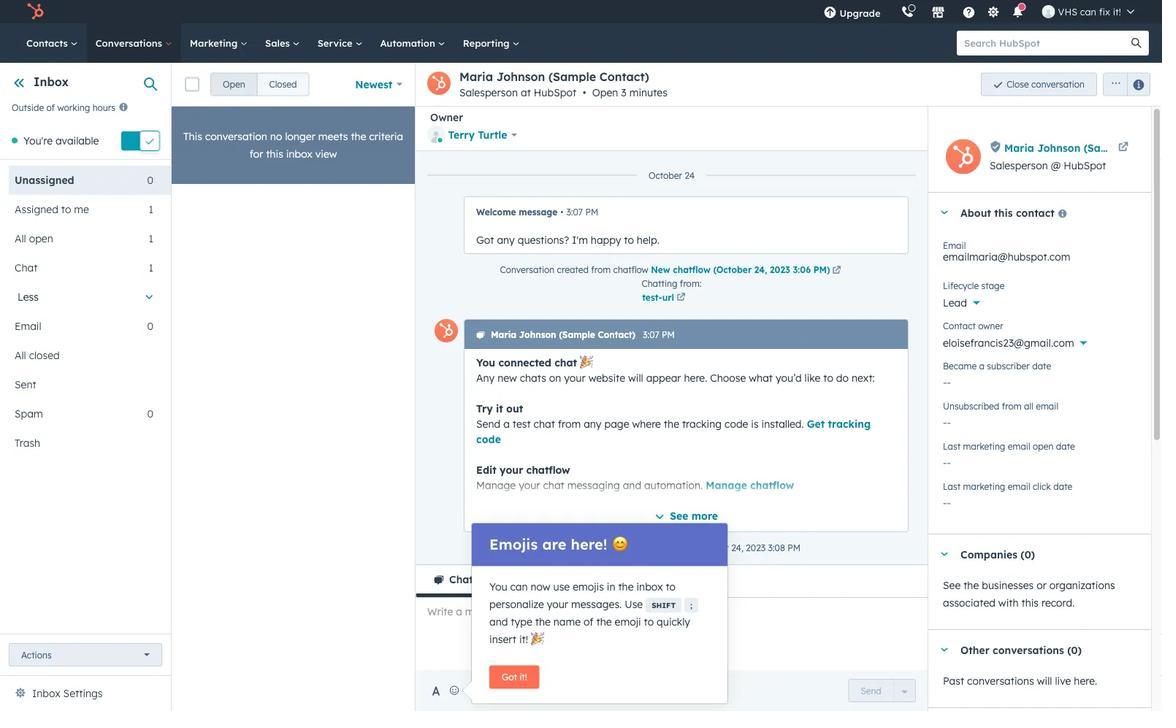 Task type: locate. For each thing, give the bounding box(es) containing it.
🎉 down type
[[531, 633, 541, 646]]

0 vertical spatial open
[[29, 232, 53, 245]]

1
[[149, 203, 153, 216], [149, 232, 153, 245], [149, 261, 153, 274]]

2023 left 3:08
[[746, 543, 766, 553]]

got
[[476, 233, 494, 246], [502, 672, 517, 683]]

contact) up website
[[598, 330, 636, 340]]

menu item
[[891, 0, 894, 23]]

0 horizontal spatial pm
[[586, 207, 599, 218]]

to right the emoji
[[644, 616, 654, 628]]

0 vertical spatial (sample
[[549, 69, 596, 84]]

any left page
[[584, 418, 602, 430]]

0
[[147, 174, 153, 187], [147, 320, 153, 333], [147, 408, 153, 420]]

automation
[[380, 37, 438, 49]]

and right "messaging"
[[623, 479, 642, 492]]

conversation for close
[[1032, 79, 1085, 90]]

1 horizontal spatial open
[[1033, 441, 1054, 452]]

see up associated
[[943, 579, 961, 592]]

got inside got it! button
[[502, 672, 517, 683]]

0 vertical spatial (0)
[[1021, 548, 1035, 561]]

2 tracking from the left
[[828, 418, 871, 430]]

all
[[15, 232, 26, 245], [15, 349, 26, 362]]

contacts link
[[18, 23, 87, 63]]

maria for maria johnson (sample contact) salesperson at hubspot • open 3 minutes
[[460, 69, 493, 84]]

hubspot inside the maria johnson (sample contact) salesperson at hubspot • open 3 minutes
[[534, 86, 577, 99]]

1 for open
[[149, 232, 153, 245]]

conversations up past conversations will live here.
[[993, 644, 1064, 657]]

1 vertical spatial send
[[861, 686, 882, 697]]

vhs can fix it! button
[[1034, 0, 1143, 23]]

open inside the maria johnson (sample contact) salesperson at hubspot • open 3 minutes
[[592, 86, 618, 99]]

of down messages.
[[584, 616, 594, 628]]

see for see the businesses or organizations associated with this record.
[[943, 579, 961, 592]]

a right became
[[979, 361, 985, 372]]

date down "eloisefrancis23@gmail.com" popup button
[[1033, 361, 1052, 372]]

chat left "set"
[[449, 574, 473, 586]]

here!
[[571, 536, 608, 554]]

can for you
[[510, 580, 528, 593]]

chat inside "edit your chatflow manage your chat messaging and automation. manage chatflow"
[[543, 479, 565, 492]]

date down unsubscribed from all email text box
[[1056, 441, 1075, 452]]

0 horizontal spatial tracking
[[682, 418, 722, 430]]

maria inside the maria johnson (sample contact) salesperson at hubspot • open 3 minutes
[[460, 69, 493, 84]]

what
[[749, 372, 773, 384]]

all down assigned
[[15, 232, 26, 245]]

1 last from the top
[[943, 441, 961, 452]]

contact
[[943, 320, 976, 331]]

here. right live
[[1074, 675, 1098, 688]]

maria johnson (sample contact) salesperson at hubspot • open 3 minutes
[[460, 69, 668, 99]]

questions?
[[518, 233, 569, 246]]

email right all
[[1036, 401, 1059, 412]]

1 horizontal spatial 🎉
[[580, 356, 590, 369]]

the right the meets
[[351, 130, 366, 143]]

marketing down 'unsubscribed'
[[963, 441, 1006, 452]]

1 horizontal spatial got
[[502, 672, 517, 683]]

group down sales at the left
[[210, 73, 309, 96]]

the inside this conversation no longer meets the criteria for this inbox view
[[351, 130, 366, 143]]

2 0 from the top
[[147, 320, 153, 333]]

1 manage from the left
[[476, 479, 516, 492]]

all closed
[[15, 349, 60, 362]]

it! right 'fix'
[[1113, 5, 1122, 18]]

caret image inside other conversations (0) dropdown button
[[940, 648, 949, 652]]

upgrade
[[840, 7, 881, 19]]

hubspot down maria johnson (sample contac link
[[1064, 159, 1107, 172]]

conversations inside dropdown button
[[993, 644, 1064, 657]]

1 horizontal spatial chat
[[449, 574, 473, 586]]

caret image
[[940, 211, 949, 214], [940, 648, 949, 652]]

0 vertical spatial code
[[725, 418, 749, 430]]

1 horizontal spatial 2023
[[770, 264, 790, 275]]

0 horizontal spatial (0)
[[1021, 548, 1035, 561]]

2 horizontal spatial and
[[623, 479, 642, 492]]

send
[[476, 418, 501, 430], [861, 686, 882, 697]]

on left oct in the bottom of the page
[[701, 543, 712, 553]]

trash
[[15, 437, 40, 450]]

companies
[[961, 548, 1018, 561]]

see inside see the businesses or organizations associated with this record.
[[943, 579, 961, 592]]

maria down reporting
[[460, 69, 493, 84]]

0 vertical spatial marketing
[[963, 441, 1006, 452]]

0 for spam
[[147, 408, 153, 420]]

inbox inside you can now use emojis in the inbox to personalize your messages. use
[[637, 580, 663, 593]]

1 horizontal spatial 24,
[[755, 264, 767, 275]]

manage up the 'more'
[[706, 479, 747, 492]]

inbox settings link
[[32, 685, 103, 703]]

0 vertical spatial contact)
[[600, 69, 649, 84]]

out
[[506, 402, 523, 415]]

email down unsubscribed from all email text box
[[1008, 441, 1031, 452]]

johnson up connected
[[519, 330, 556, 340]]

1 horizontal spatial see
[[943, 579, 961, 592]]

of
[[46, 102, 55, 113], [621, 525, 631, 538], [584, 616, 594, 628]]

outside
[[12, 102, 44, 113]]

assigned
[[15, 203, 58, 216]]

based
[[586, 571, 615, 584]]

contact)
[[600, 69, 649, 84], [598, 330, 636, 340]]

from inside try it out send a test chat from any page where the tracking code is installed.
[[558, 418, 581, 430]]

2 vertical spatial from
[[558, 418, 581, 430]]

0 horizontal spatial code
[[476, 433, 501, 446]]

got it!
[[502, 672, 527, 683]]

style
[[596, 525, 618, 538]]

(0) up live
[[1068, 644, 1082, 657]]

all inside button
[[15, 349, 26, 362]]

1 0 from the top
[[147, 174, 153, 187]]

marketplaces image
[[932, 7, 945, 20]]

0 vertical spatial chat
[[15, 261, 38, 274]]

to left do
[[824, 372, 834, 384]]

the inside you can now use emojis in the inbox to personalize your messages. use
[[618, 580, 634, 593]]

conversation inside this conversation no longer meets the criteria for this inbox view
[[205, 130, 267, 143]]

live
[[1055, 675, 1071, 688]]

0 vertical spatial maria
[[460, 69, 493, 84]]

email inside the email emailmaria@hubspot.com
[[943, 240, 966, 251]]

settings
[[63, 688, 103, 700]]

all for all closed
[[15, 349, 26, 362]]

date for open
[[1056, 441, 1075, 452]]

fix
[[1099, 5, 1111, 18]]

contact) for maria johnson (sample contact) salesperson at hubspot • open 3 minutes
[[600, 69, 649, 84]]

3 1 from the top
[[149, 261, 153, 274]]

johnson for maria johnson (sample contact) 3:07 pm
[[519, 330, 556, 340]]

sales link
[[256, 23, 309, 63]]

1 1 from the top
[[149, 203, 153, 216]]

this
[[183, 130, 202, 143]]

0 horizontal spatial 🎉
[[531, 633, 541, 646]]

date right "click"
[[1054, 481, 1073, 492]]

you can now use emojis in the inbox to personalize your messages. use
[[490, 580, 676, 611]]

got down insert
[[502, 672, 517, 683]]

1 vertical spatial marketing
[[963, 481, 1006, 492]]

is
[[751, 418, 759, 430]]

(sample for maria johnson (sample contact) salesperson at hubspot • open 3 minutes
[[549, 69, 596, 84]]

2023 left 3:06
[[770, 264, 790, 275]]

0 horizontal spatial hubspot
[[534, 86, 577, 99]]

3:06
[[793, 264, 811, 275]]

0 for email
[[147, 320, 153, 333]]

2 vertical spatial 1
[[149, 261, 153, 274]]

email down about
[[943, 240, 966, 251]]

0 vertical spatial here.
[[684, 372, 708, 384]]

chat up you reassigned this thread to yourself on oct 24, 2023 3:08 pm
[[658, 525, 679, 538]]

0 vertical spatial hubspot
[[534, 86, 577, 99]]

0 vertical spatial caret image
[[940, 211, 949, 214]]

1 vertical spatial chat
[[449, 574, 473, 586]]

2 marketing from the top
[[963, 481, 1006, 492]]

contact) up 3
[[600, 69, 649, 84]]

1 vertical spatial contact)
[[598, 330, 636, 340]]

2 vertical spatial date
[[1054, 481, 1073, 492]]

1 horizontal spatial group
[[1097, 73, 1151, 96]]

0 horizontal spatial any
[[497, 233, 515, 246]]

actions button
[[9, 644, 162, 667]]

and up insert
[[490, 616, 508, 628]]

Closed button
[[257, 73, 309, 96]]

got for got it!
[[502, 672, 517, 683]]

to inside ; and type the name of the emoji to quickly insert it! 🎉
[[644, 616, 654, 628]]

team's
[[658, 571, 690, 584]]

open down assigned
[[29, 232, 53, 245]]

notifications button
[[1006, 0, 1031, 23]]

comment
[[521, 574, 568, 586]]

this down no
[[266, 148, 283, 160]]

marketing link
[[181, 23, 256, 63]]

1 vertical spatial (0)
[[1068, 644, 1082, 657]]

and up "reassigned" on the bottom of page
[[574, 525, 593, 538]]

2 vertical spatial johnson
[[519, 330, 556, 340]]

reporting
[[463, 37, 513, 49]]

caret image for about this contact dropdown button
[[940, 211, 949, 214]]

set
[[476, 571, 492, 584]]

(october
[[713, 264, 752, 275]]

got inside "maria johnson (sample contact)" main content
[[476, 233, 494, 246]]

menu
[[814, 0, 1145, 23]]

1 horizontal spatial pm
[[662, 330, 675, 340]]

0 horizontal spatial here.
[[684, 372, 708, 384]]

contact) inside the maria johnson (sample contact) salesperson at hubspot • open 3 minutes
[[600, 69, 649, 84]]

0 horizontal spatial open
[[223, 79, 245, 90]]

🎉 inside ; and type the name of the emoji to quickly insert it! 🎉
[[531, 633, 541, 646]]

• left 3
[[583, 86, 586, 99]]

0 horizontal spatial chat
[[15, 261, 38, 274]]

(0) inside other conversations (0) dropdown button
[[1068, 644, 1082, 657]]

2 horizontal spatial of
[[621, 525, 631, 538]]

1 vertical spatial hubspot
[[1064, 159, 1107, 172]]

pm right 3:08
[[788, 543, 801, 553]]

johnson inside the maria johnson (sample contact) salesperson at hubspot • open 3 minutes
[[497, 69, 545, 84]]

0 horizontal spatial got
[[476, 233, 494, 246]]

1 vertical spatial inbox
[[32, 688, 60, 700]]

see inside button
[[670, 510, 689, 522]]

0 vertical spatial it!
[[1113, 5, 1122, 18]]

to up shift
[[666, 580, 676, 593]]

marketing down last marketing email open date
[[963, 481, 1006, 492]]

inbox up outside of working hours
[[34, 75, 69, 89]]

caret image left other
[[940, 648, 949, 652]]

1 vertical spatial from
[[1002, 401, 1022, 412]]

0 vertical spatial and
[[623, 479, 642, 492]]

the right type
[[535, 616, 551, 628]]

inbox for inbox
[[34, 75, 69, 89]]

code inside try it out send a test chat from any page where the tracking code is installed.
[[725, 418, 749, 430]]

your left website
[[564, 372, 586, 384]]

group down search button
[[1097, 73, 1151, 96]]

from left all
[[1002, 401, 1022, 412]]

maria johnson (sample contac link
[[1005, 139, 1162, 157]]

see left the 'more'
[[670, 510, 689, 522]]

•
[[583, 86, 586, 99], [561, 207, 564, 218]]

conversations link
[[87, 23, 181, 63]]

quickly
[[657, 616, 690, 628]]

conversation inside button
[[1032, 79, 1085, 90]]

conversations down other conversations (0)
[[967, 675, 1035, 688]]

1 all from the top
[[15, 232, 26, 245]]

chatflow
[[613, 264, 649, 275], [673, 264, 711, 275], [526, 464, 570, 476], [750, 479, 794, 492]]

pm up i'm
[[586, 207, 599, 218]]

now
[[531, 580, 551, 593]]

longer
[[285, 130, 316, 143]]

1 group from the left
[[210, 73, 309, 96]]

0 vertical spatial conversation
[[1032, 79, 1085, 90]]

you down color
[[543, 543, 558, 553]]

automation.
[[644, 479, 703, 492]]

on inside you connected chat 🎉 any new chats on your website will appear here. choose what you'd like to do next:
[[549, 372, 561, 384]]

0 vertical spatial send
[[476, 418, 501, 430]]

email left "click"
[[1008, 481, 1031, 492]]

marketing for last marketing email open date
[[963, 441, 1006, 452]]

chat right the test
[[534, 418, 555, 430]]

created
[[557, 264, 589, 275]]

calling icon image
[[901, 6, 914, 19]]

maria inside maria johnson (sample contac link
[[1005, 141, 1034, 154]]

tracking
[[682, 418, 722, 430], [828, 418, 871, 430]]

0 horizontal spatial salesperson
[[460, 86, 518, 99]]

minutes
[[630, 86, 668, 99]]

1 vertical spatial 1
[[149, 232, 153, 245]]

october 24
[[649, 170, 695, 181]]

salesperson inside the maria johnson (sample contact) salesperson at hubspot • open 3 minutes
[[460, 86, 518, 99]]

from left page
[[558, 418, 581, 430]]

you up any
[[476, 356, 496, 369]]

1 horizontal spatial 3:07
[[643, 330, 660, 340]]

the inside see the businesses or organizations associated with this record.
[[964, 579, 979, 592]]

of right style
[[621, 525, 631, 538]]

hours
[[93, 102, 115, 113]]

last for last marketing email click date
[[943, 481, 961, 492]]

1 horizontal spatial code
[[725, 418, 749, 430]]

the right 'where'
[[664, 418, 680, 430]]

you for you connected chat 🎉 any new chats on your website will appear here. choose what you'd like to do next:
[[476, 356, 496, 369]]

0 horizontal spatial email
[[15, 320, 41, 333]]

0 vertical spatial •
[[583, 86, 586, 99]]

2 horizontal spatial on
[[701, 543, 712, 553]]

1 vertical spatial any
[[584, 418, 602, 430]]

0 horizontal spatial from
[[558, 418, 581, 430]]

can inside popup button
[[1080, 5, 1097, 18]]

(sample
[[549, 69, 596, 84], [1084, 141, 1126, 154], [559, 330, 595, 340]]

maria for maria johnson (sample contac
[[1005, 141, 1034, 154]]

2 vertical spatial it!
[[520, 672, 527, 683]]

you inside you connected chat 🎉 any new chats on your website will appear here. choose what you'd like to do next:
[[476, 356, 496, 369]]

for
[[250, 148, 263, 160]]

get tracking code
[[476, 418, 871, 446]]

0 horizontal spatial see
[[670, 510, 689, 522]]

0 vertical spatial johnson
[[497, 69, 545, 84]]

0 vertical spatial all
[[15, 232, 26, 245]]

will left appear
[[628, 372, 644, 384]]

chat inside button
[[449, 574, 473, 586]]

caret image left about
[[940, 211, 949, 214]]

a left the test
[[504, 418, 510, 430]]

can inside you can now use emojis in the inbox to personalize your messages. use
[[510, 580, 528, 593]]

2 vertical spatial 0
[[147, 408, 153, 420]]

1 vertical spatial see
[[943, 579, 961, 592]]

group
[[210, 73, 309, 96], [1097, 73, 1151, 96]]

maria up connected
[[491, 330, 517, 340]]

hubspot image
[[26, 3, 44, 20]]

johnson for maria johnson (sample contac
[[1038, 141, 1081, 154]]

code up edit
[[476, 433, 501, 446]]

1 vertical spatial inbox
[[637, 580, 663, 593]]

last up caret icon
[[943, 481, 961, 492]]

october
[[649, 170, 682, 181]]

closed
[[29, 349, 60, 362]]

got down the welcome
[[476, 233, 494, 246]]

2 vertical spatial you
[[490, 580, 507, 593]]

widget.
[[682, 525, 718, 538]]

the right in
[[618, 580, 634, 593]]

1 marketing from the top
[[963, 441, 1006, 452]]

2 vertical spatial of
[[584, 616, 594, 628]]

1 vertical spatial (sample
[[1084, 141, 1126, 154]]

(sample for maria johnson (sample contac
[[1084, 141, 1126, 154]]

0 vertical spatial 0
[[147, 174, 153, 187]]

of right outside
[[46, 102, 55, 113]]

1 vertical spatial email
[[1008, 441, 1031, 452]]

about
[[961, 206, 992, 219]]

of inside ; and type the name of the emoji to quickly insert it! 🎉
[[584, 616, 594, 628]]

0 vertical spatial inbox
[[286, 148, 313, 160]]

at
[[521, 86, 531, 99]]

your up use
[[633, 571, 655, 584]]

;
[[690, 601, 693, 610]]

can up personalize
[[510, 580, 528, 593]]

from right created
[[591, 264, 611, 275]]

it! down type
[[519, 633, 528, 646]]

any down the welcome
[[497, 233, 515, 246]]

see more button
[[655, 507, 718, 526]]

2 horizontal spatial from
[[1002, 401, 1022, 412]]

0 vertical spatial 2023
[[770, 264, 790, 275]]

code
[[725, 418, 749, 430], [476, 433, 501, 446]]

(0) up businesses
[[1021, 548, 1035, 561]]

(sample for maria johnson (sample contact) 3:07 pm
[[559, 330, 595, 340]]

2 all from the top
[[15, 349, 26, 362]]

1 vertical spatial 0
[[147, 320, 153, 333]]

0 horizontal spatial can
[[510, 580, 528, 593]]

link opens in a new window image
[[833, 264, 841, 277], [833, 266, 841, 275], [677, 294, 686, 302]]

1 vertical spatial date
[[1056, 441, 1075, 452]]

24, right oct in the bottom of the page
[[731, 543, 744, 553]]

working
[[57, 102, 90, 113]]

on right chats
[[549, 372, 561, 384]]

your right edit
[[500, 464, 523, 476]]

1 horizontal spatial send
[[861, 686, 882, 697]]

try it out send a test chat from any page where the tracking code is installed.
[[476, 402, 807, 430]]

3 0 from the top
[[147, 408, 153, 420]]

0 horizontal spatial •
[[561, 207, 564, 218]]

• inside the maria johnson (sample contact) salesperson at hubspot • open 3 minutes
[[583, 86, 586, 99]]

2 last from the top
[[943, 481, 961, 492]]

2 vertical spatial (sample
[[559, 330, 595, 340]]

the left color
[[529, 525, 545, 538]]

1 vertical spatial can
[[510, 580, 528, 593]]

message
[[519, 207, 558, 218]]

settings image
[[987, 6, 1000, 19]]

view
[[315, 148, 337, 160]]

eloisefrancis23@gmail.com
[[943, 337, 1075, 350]]

1 tracking from the left
[[682, 418, 722, 430]]

you inside you can now use emojis in the inbox to personalize your messages. use
[[490, 580, 507, 593]]

johnson up @
[[1038, 141, 1081, 154]]

chatflow up from:
[[673, 264, 711, 275]]

0 horizontal spatial will
[[628, 372, 644, 384]]

open down "marketing" 'link'
[[223, 79, 245, 90]]

it! inside button
[[520, 672, 527, 683]]

pm up you connected chat 🎉 any new chats on your website will appear here. choose what you'd like to do next:
[[662, 330, 675, 340]]

or
[[1037, 579, 1047, 592]]

insert button
[[528, 677, 588, 706]]

less
[[18, 291, 39, 303]]

0 vertical spatial 24,
[[755, 264, 767, 275]]

this inside see the businesses or organizations associated with this record.
[[1022, 597, 1039, 610]]

1 horizontal spatial and
[[574, 525, 593, 538]]

1 horizontal spatial email
[[943, 240, 966, 251]]

2 1 from the top
[[149, 232, 153, 245]]

inbox for inbox settings
[[32, 688, 60, 700]]

chat up less
[[15, 261, 38, 274]]

about this contact button
[[929, 193, 1137, 232]]

email for email
[[15, 320, 41, 333]]

1 horizontal spatial salesperson
[[990, 159, 1048, 172]]

here.
[[684, 372, 708, 384], [1074, 675, 1098, 688]]

tracking inside get tracking code
[[828, 418, 871, 430]]

the down messages.
[[597, 616, 612, 628]]

inbox
[[286, 148, 313, 160], [637, 580, 663, 593]]

hubspot right at
[[534, 86, 577, 99]]

got for got any questions? i'm happy to help.
[[476, 233, 494, 246]]

all left "closed"
[[15, 349, 26, 362]]

customize the color and style of your chat widget.
[[476, 525, 720, 538]]

tracking right get at bottom right
[[828, 418, 871, 430]]

conversation right close
[[1032, 79, 1085, 90]]

will left live
[[1037, 675, 1053, 688]]

open inside button
[[223, 79, 245, 90]]

salesperson left at
[[460, 86, 518, 99]]

open left 3
[[592, 86, 618, 99]]

1 for to
[[149, 203, 153, 216]]

caret image inside about this contact dropdown button
[[940, 211, 949, 214]]

1 vertical spatial code
[[476, 433, 501, 446]]

conversation up for in the left top of the page
[[205, 130, 267, 143]]

open down unsubscribed from all email text box
[[1033, 441, 1054, 452]]

2 caret image from the top
[[940, 648, 949, 652]]

of inside "maria johnson (sample contact)" main content
[[621, 525, 631, 538]]

(sample inside the maria johnson (sample contact) salesperson at hubspot • open 3 minutes
[[549, 69, 596, 84]]

link opens in a new window image inside the test-url link
[[677, 294, 686, 302]]

1 caret image from the top
[[940, 211, 949, 214]]

1 vertical spatial it!
[[519, 633, 528, 646]]

3:07 down test-
[[643, 330, 660, 340]]

all for all open
[[15, 232, 26, 245]]

Open button
[[210, 73, 258, 96]]

link opens in a new window image inside new chatflow (october 24, 2023 3:06 pm) link
[[833, 266, 841, 275]]

lead
[[943, 297, 967, 309]]

maria for maria johnson (sample contact) 3:07 pm
[[491, 330, 517, 340]]

0 vertical spatial 🎉
[[580, 356, 590, 369]]

1 horizontal spatial can
[[1080, 5, 1097, 18]]



Task type: describe. For each thing, give the bounding box(es) containing it.
get tracking code link
[[476, 418, 871, 446]]

any
[[476, 372, 495, 384]]

website
[[589, 372, 626, 384]]

it
[[496, 402, 503, 415]]

this inside this conversation no longer meets the criteria for this inbox view
[[266, 148, 283, 160]]

last for last marketing email open date
[[943, 441, 961, 452]]

Unsubscribed from all email text field
[[943, 409, 1137, 433]]

terry turtle image
[[1042, 5, 1055, 18]]

your inside you connected chat 🎉 any new chats on your website will appear here. choose what you'd like to do next:
[[564, 372, 586, 384]]

of for ;
[[584, 616, 594, 628]]

terry
[[448, 129, 475, 141]]

reassigned
[[561, 543, 606, 553]]

email for email emailmaria@hubspot.com
[[943, 240, 966, 251]]

date for click
[[1054, 481, 1073, 492]]

open inside "maria johnson (sample contact)" main content
[[1033, 441, 1054, 452]]

meets
[[318, 130, 348, 143]]

and inside "edit your chatflow manage your chat messaging and automation. manage chatflow"
[[623, 479, 642, 492]]

like
[[805, 372, 821, 384]]

new
[[651, 264, 670, 275]]

new chatflow (october 24, 2023 3:06 pm) link
[[651, 264, 844, 277]]

chatting from:
[[642, 278, 702, 289]]

chatflow up "messaging"
[[526, 464, 570, 476]]

send inside try it out send a test chat from any page where the tracking code is installed.
[[476, 418, 501, 430]]

tracking inside try it out send a test chat from any page where the tracking code is installed.
[[682, 418, 722, 430]]

i'm
[[572, 233, 588, 246]]

chat right up
[[510, 571, 532, 584]]

you're available image
[[12, 138, 18, 144]]

a inside try it out send a test chat from any page where the tracking code is installed.
[[504, 418, 510, 430]]

contac
[[1129, 141, 1162, 154]]

24, inside new chatflow (october 24, 2023 3:06 pm) link
[[755, 264, 767, 275]]

1 horizontal spatial from
[[591, 264, 611, 275]]

to left me at the left of the page
[[61, 203, 71, 216]]

closed
[[269, 79, 297, 90]]

emojis
[[490, 536, 538, 554]]

will inside you connected chat 🎉 any new chats on your website will appear here. choose what you'd like to do next:
[[628, 372, 644, 384]]

0 vertical spatial of
[[46, 102, 55, 113]]

unassigned
[[15, 174, 74, 187]]

1 vertical spatial •
[[561, 207, 564, 218]]

get
[[807, 418, 825, 430]]

Last marketing email open date text field
[[943, 449, 1137, 473]]

new chatflow (october 24, 2023 3:06 pm)
[[651, 264, 830, 275]]

are
[[542, 536, 567, 554]]

you for you reassigned this thread to yourself on oct 24, 2023 3:08 pm
[[543, 543, 558, 553]]

code inside get tracking code
[[476, 433, 501, 446]]

happy
[[591, 233, 621, 246]]

this inside dropdown button
[[995, 206, 1013, 219]]

menu containing vhs can fix it!
[[814, 0, 1145, 23]]

insert
[[537, 685, 569, 697]]

email for click
[[1008, 481, 1031, 492]]

record.
[[1042, 597, 1075, 610]]

personalize
[[490, 598, 544, 611]]

upgrade image
[[824, 7, 837, 20]]

caret image for other conversations (0) dropdown button
[[940, 648, 949, 652]]

here. inside you connected chat 🎉 any new chats on your website will appear here. choose what you'd like to do next:
[[684, 372, 708, 384]]

help image
[[963, 7, 976, 20]]

to left help.
[[624, 233, 634, 246]]

😊
[[612, 536, 627, 554]]

send group
[[849, 680, 916, 703]]

last marketing email open date
[[943, 441, 1075, 452]]

maria johnson (sample contact) main content
[[172, 63, 1162, 712]]

name
[[554, 616, 581, 628]]

conversation for this
[[205, 130, 267, 143]]

more
[[692, 510, 718, 522]]

no
[[270, 130, 282, 143]]

see for see more
[[670, 510, 689, 522]]

0 for unassigned
[[147, 174, 153, 187]]

contact) for maria johnson (sample contact) 3:07 pm
[[598, 330, 636, 340]]

you connected chat 🎉 any new chats on your website will appear here. choose what you'd like to do next:
[[476, 356, 875, 384]]

click
[[1033, 481, 1051, 492]]

chatflow left new
[[613, 264, 649, 275]]

email for open
[[1008, 441, 1031, 452]]

test-url
[[642, 292, 674, 303]]

conversations for (0)
[[993, 644, 1064, 657]]

became a subscriber date
[[943, 361, 1052, 372]]

marketing
[[190, 37, 240, 49]]

conversation
[[500, 264, 555, 275]]

thread
[[626, 543, 653, 553]]

group containing open
[[210, 73, 309, 96]]

contact owner
[[943, 320, 1004, 331]]

other conversations (0)
[[961, 644, 1082, 657]]

in
[[607, 580, 616, 593]]

can for vhs
[[1080, 5, 1097, 18]]

companies (0)
[[961, 548, 1035, 561]]

conversations for will
[[967, 675, 1035, 688]]

and inside ; and type the name of the emoji to quickly insert it! 🎉
[[490, 616, 508, 628]]

Became a subscriber date text field
[[943, 369, 1137, 392]]

comment button
[[502, 566, 586, 598]]

yourself
[[666, 543, 699, 553]]

Search HubSpot search field
[[957, 31, 1136, 56]]

of for customize
[[621, 525, 631, 538]]

chat inside try it out send a test chat from any page where the tracking code is installed.
[[534, 418, 555, 430]]

1 vertical spatial on
[[701, 543, 712, 553]]

newest button
[[346, 70, 412, 99]]

1 vertical spatial 3:07
[[643, 330, 660, 340]]

oct
[[714, 543, 729, 553]]

2 manage from the left
[[706, 479, 747, 492]]

1 vertical spatial will
[[1037, 675, 1053, 688]]

2 horizontal spatial pm
[[788, 543, 801, 553]]

to right 'thread' on the bottom right
[[655, 543, 664, 553]]

behaviour
[[535, 571, 583, 584]]

0 vertical spatial a
[[979, 361, 985, 372]]

color
[[548, 525, 572, 538]]

pm)
[[814, 264, 830, 275]]

insert
[[490, 633, 517, 646]]

emoji
[[615, 616, 641, 628]]

use
[[553, 580, 570, 593]]

new
[[498, 372, 517, 384]]

any inside try it out send a test chat from any page where the tracking code is installed.
[[584, 418, 602, 430]]

notifications image
[[1012, 7, 1025, 20]]

🎉 inside you connected chat 🎉 any new chats on your website will appear here. choose what you'd like to do next:
[[580, 356, 590, 369]]

0 horizontal spatial open
[[29, 232, 53, 245]]

companies (0) button
[[929, 535, 1137, 574]]

johnson for maria johnson (sample contact) salesperson at hubspot • open 3 minutes
[[497, 69, 545, 84]]

2 group from the left
[[1097, 73, 1151, 96]]

next:
[[852, 372, 875, 384]]

1 vertical spatial salesperson
[[990, 159, 1048, 172]]

marketing for last marketing email click date
[[963, 481, 1006, 492]]

calling icon button
[[895, 2, 920, 21]]

link opens in a new window image
[[677, 292, 686, 305]]

it! inside popup button
[[1113, 5, 1122, 18]]

you for you can now use emojis in the inbox to personalize your messages. use
[[490, 580, 507, 593]]

your up customize
[[519, 479, 540, 492]]

search image
[[1132, 38, 1142, 48]]

you'd
[[776, 372, 802, 384]]

messaging
[[567, 479, 620, 492]]

send inside 'button'
[[861, 686, 882, 697]]

try
[[476, 402, 493, 415]]

with
[[999, 597, 1019, 610]]

do
[[836, 372, 849, 384]]

from:
[[680, 278, 702, 289]]

shift
[[652, 601, 676, 610]]

appear
[[646, 372, 681, 384]]

terry turtle
[[448, 129, 507, 141]]

assigned to me
[[15, 203, 89, 216]]

0 vertical spatial pm
[[586, 207, 599, 218]]

0 vertical spatial email
[[1036, 401, 1059, 412]]

to inside you can now use emojis in the inbox to personalize your messages. use
[[666, 580, 676, 593]]

chat inside you connected chat 🎉 any new chats on your website will appear here. choose what you'd like to do next:
[[555, 356, 577, 369]]

1 vertical spatial here.
[[1074, 675, 1098, 688]]

settings link
[[985, 4, 1003, 19]]

Last marketing email click date text field
[[943, 490, 1137, 513]]

last marketing email click date
[[943, 481, 1073, 492]]

it! inside ; and type the name of the emoji to quickly insert it! 🎉
[[519, 633, 528, 646]]

this down style
[[608, 543, 623, 553]]

your inside you can now use emojis in the inbox to personalize your messages. use
[[547, 598, 569, 611]]

actions
[[21, 650, 52, 661]]

; and type the name of the emoji to quickly insert it! 🎉
[[490, 601, 693, 646]]

the inside try it out send a test chat from any page where the tracking code is installed.
[[664, 418, 680, 430]]

reporting link
[[454, 23, 529, 63]]

edit
[[476, 464, 497, 476]]

1 vertical spatial 2023
[[746, 543, 766, 553]]

1 vertical spatial 24,
[[731, 543, 744, 553]]

criteria
[[369, 130, 403, 143]]

1 vertical spatial and
[[574, 525, 593, 538]]

you're
[[23, 134, 53, 147]]

contact
[[1016, 206, 1055, 219]]

your up 'thread' on the bottom right
[[634, 525, 655, 538]]

use
[[625, 598, 643, 611]]

me
[[74, 203, 89, 216]]

choose
[[710, 372, 746, 384]]

1 horizontal spatial on
[[618, 571, 630, 584]]

0 vertical spatial 3:07
[[567, 207, 583, 218]]

conversations
[[96, 37, 165, 49]]

inbox inside this conversation no longer meets the criteria for this inbox view
[[286, 148, 313, 160]]

service
[[318, 37, 355, 49]]

(0) inside companies (0) dropdown button
[[1021, 548, 1035, 561]]

chatflow down installed.
[[750, 479, 794, 492]]

to inside you connected chat 🎉 any new chats on your website will appear here. choose what you'd like to do next:
[[824, 372, 834, 384]]

sent
[[15, 378, 36, 391]]

caret image
[[940, 553, 949, 556]]

salesperson @ hubspot
[[990, 159, 1107, 172]]

organizations
[[1050, 579, 1115, 592]]

set up chat behaviour based on your team's availability.
[[476, 571, 750, 584]]

0 vertical spatial date
[[1033, 361, 1052, 372]]



Task type: vqa. For each thing, say whether or not it's contained in the screenshot.
[object Object] complete Progress Bar
no



